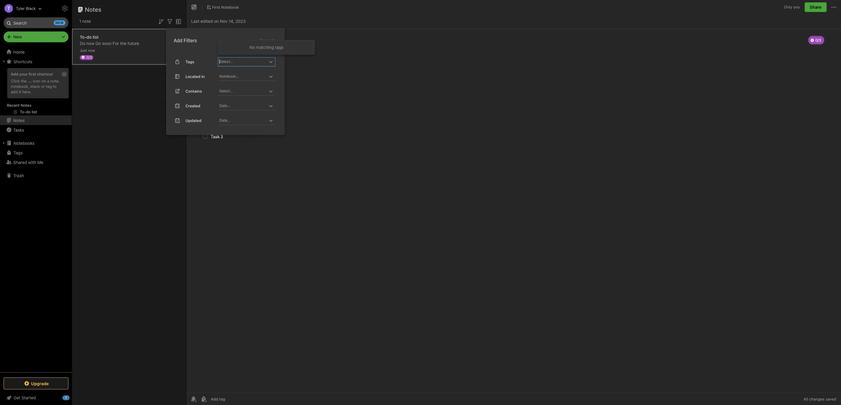 Task type: vqa. For each thing, say whether or not it's contained in the screenshot.
1st Date…
yes



Task type: locate. For each thing, give the bounding box(es) containing it.
shared with me link
[[0, 158, 72, 167]]

2023
[[236, 18, 246, 24]]

 input text field inside the contains field
[[219, 87, 268, 95]]

0 horizontal spatial tags
[[14, 150, 23, 155]]

edited
[[201, 18, 213, 24]]

0 vertical spatial now
[[86, 41, 94, 46]]

0 vertical spatial date…
[[220, 104, 230, 108]]

on
[[214, 18, 219, 24], [42, 79, 46, 83]]

notebook,
[[11, 84, 29, 89]]

located
[[186, 74, 201, 79]]

more actions image
[[831, 4, 838, 11]]

click to collapse image
[[70, 395, 74, 402]]

add tag image
[[200, 396, 208, 403]]

add for add filters
[[174, 38, 183, 43]]

started
[[22, 396, 36, 401]]

clear all button
[[259, 37, 275, 44]]

0 vertical spatial tags
[[186, 59, 194, 64]]

2 date… from the top
[[220, 118, 230, 123]]

notes
[[85, 6, 102, 13], [21, 103, 31, 108], [13, 118, 25, 123]]

More actions field
[[831, 2, 838, 12]]

the inside group
[[21, 79, 27, 83]]

filters
[[184, 38, 197, 43]]

0 horizontal spatial do
[[80, 41, 85, 46]]

just
[[80, 48, 87, 53]]

now
[[86, 41, 94, 46], [88, 48, 95, 53]]

tree containing home
[[0, 47, 72, 373]]

notes inside "link"
[[13, 118, 25, 123]]

tags up located
[[186, 59, 194, 64]]

1 vertical spatial tags
[[14, 150, 23, 155]]

0 vertical spatial on
[[214, 18, 219, 24]]

note
[[82, 19, 91, 24]]

now up 0/3
[[88, 48, 95, 53]]

date… inside  date picker field
[[220, 104, 230, 108]]

trash link
[[0, 171, 72, 181]]

2 do from the left
[[96, 41, 101, 46]]

add left filters
[[174, 38, 183, 43]]

notes up note
[[85, 6, 102, 13]]

tree
[[0, 47, 72, 373]]

0 horizontal spatial add
[[11, 72, 18, 77]]

created
[[186, 103, 200, 108]]

1 vertical spatial add
[[11, 72, 18, 77]]

2 vertical spatial notes
[[13, 118, 25, 123]]

note,
[[50, 79, 60, 83]]

shortcuts button
[[0, 57, 72, 66]]

Sort options field
[[158, 17, 165, 25]]

recent notes
[[7, 103, 31, 108]]

add inside group
[[11, 72, 18, 77]]

tyler black
[[16, 6, 36, 11]]

tasks button
[[0, 125, 72, 135]]

for
[[113, 41, 119, 46]]

clear all
[[259, 38, 275, 43]]

get
[[14, 396, 20, 401]]

0 horizontal spatial the
[[21, 79, 27, 83]]

add for add your first shortcut
[[11, 72, 18, 77]]

1 horizontal spatial on
[[214, 18, 219, 24]]

on left a
[[42, 79, 46, 83]]

do
[[80, 41, 85, 46], [96, 41, 101, 46]]

1 horizontal spatial the
[[120, 41, 127, 46]]

1 vertical spatial notes
[[21, 103, 31, 108]]

date… inside date… field
[[220, 118, 230, 123]]

 Date picker field
[[218, 102, 281, 110]]

notes right recent
[[21, 103, 31, 108]]

0 horizontal spatial on
[[42, 79, 46, 83]]

upgrade button
[[4, 378, 68, 390]]

icon on a note, notebook, stack or tag to add it here.
[[11, 79, 60, 94]]

 input text field inside tags field
[[219, 58, 268, 66]]

0 vertical spatial add
[[174, 38, 183, 43]]

0 vertical spatial  input text field
[[219, 58, 268, 66]]

1 vertical spatial on
[[42, 79, 46, 83]]

Account field
[[0, 2, 42, 14]]

1 horizontal spatial add
[[174, 38, 183, 43]]

the left ...
[[21, 79, 27, 83]]

date…
[[220, 104, 230, 108], [220, 118, 230, 123]]

first
[[29, 72, 36, 77]]

group
[[0, 66, 72, 118]]

upgrade
[[31, 382, 49, 387]]

all changes saved
[[804, 397, 837, 402]]

in
[[202, 74, 205, 79]]

1 horizontal spatial do
[[96, 41, 101, 46]]

Help and Learning task checklist field
[[0, 394, 72, 403]]

to-do list do now do soon for the future
[[80, 34, 139, 46]]

0 vertical spatial the
[[120, 41, 127, 46]]

1 note
[[79, 19, 91, 24]]

settings image
[[61, 5, 68, 12]]

do down to-
[[80, 41, 85, 46]]

tags up shared
[[14, 150, 23, 155]]

 input text field up  input text box
[[219, 58, 268, 66]]

Contains field
[[218, 87, 275, 96]]

tags
[[275, 45, 284, 50]]

share
[[811, 5, 822, 10]]

date… down  date picker field
[[220, 118, 230, 123]]

on left the nov
[[214, 18, 219, 24]]

nov
[[220, 18, 228, 24]]

clear
[[259, 38, 269, 43]]

the right for
[[120, 41, 127, 46]]

 input text field
[[219, 72, 268, 81]]

1 date… from the top
[[220, 104, 230, 108]]

 Date picker field
[[218, 116, 281, 125]]

to
[[53, 84, 56, 89]]

first
[[212, 5, 220, 9]]

to-
[[80, 34, 87, 39]]

shortcut
[[37, 72, 53, 77]]

1 horizontal spatial tags
[[186, 59, 194, 64]]

tooltip
[[145, 4, 178, 16]]

last edited on nov 14, 2023
[[191, 18, 246, 24]]

1  input text field from the top
[[219, 58, 268, 66]]

1 vertical spatial the
[[21, 79, 27, 83]]

2  input text field from the top
[[219, 87, 268, 95]]

Tags field
[[218, 58, 275, 66]]

1 vertical spatial date…
[[220, 118, 230, 123]]

first notebook button
[[205, 3, 241, 11]]

1
[[79, 19, 81, 24]]

notes up tasks
[[13, 118, 25, 123]]

1 vertical spatial  input text field
[[219, 87, 268, 95]]

add
[[174, 38, 183, 43], [11, 72, 18, 77]]

notes inside group
[[21, 103, 31, 108]]

 input text field for tags
[[219, 58, 268, 66]]

share button
[[806, 2, 828, 12]]

now down do
[[86, 41, 94, 46]]

 input text field
[[219, 58, 268, 66], [219, 87, 268, 95]]

click the ...
[[11, 79, 32, 83]]

tags
[[186, 59, 194, 64], [14, 150, 23, 155]]

add up click
[[11, 72, 18, 77]]

do down list
[[96, 41, 101, 46]]

 input text field down  input text box
[[219, 87, 268, 95]]

Note Editor text field
[[187, 29, 842, 393]]

date… down the contains field at the left top
[[220, 104, 230, 108]]

here.
[[22, 89, 31, 94]]



Task type: describe. For each thing, give the bounding box(es) containing it.
or
[[41, 84, 45, 89]]

no matching tags
[[250, 45, 284, 50]]

14,
[[229, 18, 235, 24]]

View options field
[[174, 17, 182, 25]]

shared
[[13, 160, 27, 165]]

home
[[13, 49, 25, 55]]

0/3
[[87, 55, 92, 60]]

on inside note window element
[[214, 18, 219, 24]]

expand notebooks image
[[2, 141, 6, 146]]

7
[[65, 396, 67, 400]]

it
[[19, 89, 21, 94]]

on inside icon on a note, notebook, stack or tag to add it here.
[[42, 79, 46, 83]]

saved
[[826, 397, 837, 402]]

matching
[[256, 45, 274, 50]]

Add filters field
[[166, 17, 174, 25]]

new button
[[4, 32, 68, 42]]

group containing add your first shortcut
[[0, 66, 72, 118]]

date… for updated
[[220, 118, 230, 123]]

located in
[[186, 74, 205, 79]]

note window element
[[187, 0, 842, 406]]

click
[[11, 79, 20, 83]]

the inside to-do list do now do soon for the future
[[120, 41, 127, 46]]

stack
[[30, 84, 40, 89]]

with
[[28, 160, 36, 165]]

Located in field
[[218, 72, 275, 81]]

black
[[26, 6, 36, 11]]

new
[[55, 21, 64, 25]]

home link
[[0, 47, 72, 57]]

changes
[[810, 397, 825, 402]]

add your first shortcut
[[11, 72, 53, 77]]

notebook
[[221, 5, 239, 9]]

add
[[11, 89, 18, 94]]

...
[[28, 79, 32, 83]]

last
[[191, 18, 200, 24]]

new search field
[[8, 17, 65, 28]]

only you
[[785, 5, 801, 9]]

you
[[794, 5, 801, 9]]

tag
[[46, 84, 52, 89]]

notebooks
[[14, 141, 35, 146]]

only
[[785, 5, 793, 9]]

icon
[[33, 79, 41, 83]]

0 vertical spatial notes
[[85, 6, 102, 13]]

notebooks link
[[0, 138, 72, 148]]

all
[[271, 38, 275, 43]]

do
[[87, 34, 92, 39]]

first notebook
[[212, 5, 239, 9]]

notes link
[[0, 116, 72, 125]]

1 vertical spatial now
[[88, 48, 95, 53]]

expand note image
[[191, 4, 198, 11]]

add filters
[[174, 38, 197, 43]]

get started
[[14, 396, 36, 401]]

add a reminder image
[[190, 396, 197, 403]]

me
[[37, 160, 43, 165]]

list
[[93, 34, 99, 39]]

Add tag field
[[211, 397, 256, 403]]

Search text field
[[8, 17, 64, 28]]

recent
[[7, 103, 20, 108]]

updated
[[186, 118, 202, 123]]

tasks
[[13, 128, 24, 133]]

shared with me
[[13, 160, 43, 165]]

your
[[19, 72, 28, 77]]

 input text field for contains
[[219, 87, 268, 95]]

contains
[[186, 89, 202, 94]]

no
[[250, 45, 255, 50]]

soon
[[102, 41, 112, 46]]

all
[[804, 397, 809, 402]]

a
[[47, 79, 49, 83]]

tags button
[[0, 148, 72, 158]]

1 do from the left
[[80, 41, 85, 46]]

now inside to-do list do now do soon for the future
[[86, 41, 94, 46]]

future
[[128, 41, 139, 46]]

tags inside button
[[14, 150, 23, 155]]

shortcuts
[[14, 59, 32, 64]]

new
[[13, 34, 22, 39]]

date… for created
[[220, 104, 230, 108]]

trash
[[13, 173, 24, 178]]

just now
[[80, 48, 95, 53]]

tyler
[[16, 6, 25, 11]]

add filters image
[[166, 18, 174, 25]]



